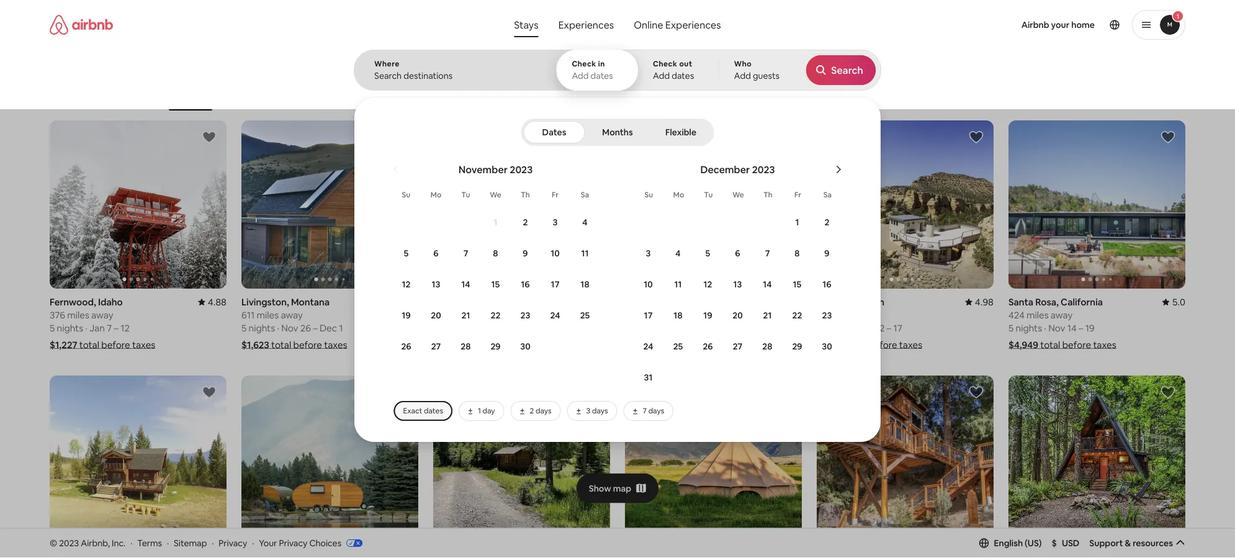 Task type: locate. For each thing, give the bounding box(es) containing it.
check for check out add dates
[[653, 59, 678, 69]]

total right $1,623
[[271, 339, 291, 351]]

dates right exact on the left bottom of page
[[424, 406, 443, 416]]

1 horizontal spatial 27 button
[[723, 332, 753, 361]]

·
[[85, 322, 87, 334], [277, 322, 279, 334], [1045, 322, 1047, 334], [131, 538, 133, 549], [167, 538, 169, 549], [212, 538, 214, 549], [252, 538, 254, 549]]

1 nights from the left
[[57, 322, 83, 334]]

2 horizontal spatial 19
[[1086, 322, 1095, 334]]

0 vertical spatial 17 button
[[541, 269, 570, 299]]

online experiences
[[634, 18, 721, 31]]

2 su from the left
[[645, 190, 653, 200]]

29 button
[[481, 332, 511, 361], [783, 332, 813, 361]]

dates for check in add dates
[[591, 70, 613, 81]]

0 horizontal spatial th
[[521, 190, 530, 200]]

online experiences link
[[624, 12, 731, 37]]

online
[[634, 18, 664, 31]]

1 vertical spatial 24 button
[[634, 332, 663, 361]]

2 13 button from the left
[[723, 269, 753, 299]]

$
[[1052, 538, 1057, 549]]

19
[[402, 310, 411, 321], [704, 310, 713, 321], [1086, 322, 1095, 334]]

away down montana at the left of page
[[281, 309, 303, 321]]

usd
[[1062, 538, 1080, 549]]

away up jan
[[91, 309, 113, 321]]

0 horizontal spatial 18
[[581, 279, 590, 290]]

1 horizontal spatial 19
[[704, 310, 713, 321]]

away up the apr
[[667, 309, 689, 321]]

1 horizontal spatial 4 button
[[663, 238, 693, 268]]

total inside livingston, montana 611 miles away 5 nights · nov 26 – dec 1 $1,623 total before taxes
[[271, 339, 291, 351]]

check inside the check in add dates
[[572, 59, 597, 69]]

0 horizontal spatial 4.95 out of 5 average rating image
[[965, 551, 994, 558]]

· down livingston,
[[277, 322, 279, 334]]

away inside 379 miles away 5 nights
[[667, 309, 689, 321]]

1 30 button from the left
[[511, 332, 541, 361]]

25 button right $535
[[663, 332, 693, 361]]

dates down "in"
[[591, 70, 613, 81]]

0 vertical spatial 10 button
[[541, 238, 570, 268]]

19 button right the apr
[[693, 301, 723, 330]]

31
[[644, 372, 653, 383]]

0 horizontal spatial 1 button
[[481, 207, 511, 237]]

days for 2 days
[[536, 406, 552, 416]]

1 before from the left
[[101, 339, 130, 351]]

4.95 out of 5 average rating image for 'add to wishlist: packwood, washington' "image"
[[1157, 551, 1186, 558]]

4.94 out of 5 average rating image
[[582, 551, 610, 558]]

tab list
[[524, 119, 712, 146]]

6 – from the left
[[1079, 322, 1084, 334]]

0 horizontal spatial 19
[[402, 310, 411, 321]]

22 button right 381
[[481, 301, 511, 330]]

taxes inside livingston, montana 611 miles away 5 nights · nov 26 – dec 1 $1,623 total before taxes
[[324, 339, 347, 351]]

379
[[625, 309, 641, 321]]

2 28 button from the left
[[753, 332, 783, 361]]

th
[[521, 190, 530, 200], [764, 190, 773, 200]]

11
[[582, 248, 589, 259], [675, 279, 682, 290]]

1 4.95 out of 5 average rating image from the left
[[965, 551, 994, 558]]

3 add from the left
[[734, 70, 751, 81]]

2 for november 2023
[[523, 217, 528, 228]]

miles down the fernwood,
[[67, 309, 89, 321]]

1 horizontal spatial homes
[[727, 92, 750, 101]]

· inside santa rosa, california 424 miles away 5 nights · nov 14 – 19 $4,949 total before taxes
[[1045, 322, 1047, 334]]

1 30 from the left
[[521, 341, 531, 352]]

6 for 1st 6 button from the right
[[735, 248, 741, 259]]

25 down the apr
[[674, 341, 683, 352]]

19 down california
[[1086, 322, 1095, 334]]

18 for the bottommost 18 button
[[674, 310, 683, 321]]

1 6 button from the left
[[421, 238, 451, 268]]

Where field
[[374, 70, 537, 81]]

2 button for november 2023
[[511, 207, 541, 237]]

1 horizontal spatial 30 button
[[813, 332, 842, 361]]

experiences inside button
[[559, 18, 614, 31]]

amazing views
[[505, 92, 558, 101]]

2 4.95 out of 5 average rating image from the left
[[1157, 551, 1186, 558]]

2 for december 2023
[[825, 217, 830, 228]]

add up trending
[[653, 70, 670, 81]]

tu down november
[[462, 190, 470, 200]]

5 before from the left
[[869, 339, 898, 351]]

0 horizontal spatial 20 button
[[421, 301, 451, 330]]

3 total from the left
[[456, 339, 476, 351]]

0 horizontal spatial 28
[[461, 341, 471, 352]]

months button
[[588, 121, 648, 143]]

1 29 button from the left
[[481, 332, 511, 361]]

away inside livingston, montana 611 miles away 5 nights · nov 26 – dec 1 $1,623 total before taxes
[[281, 309, 303, 321]]

1 horizontal spatial 9
[[825, 248, 830, 259]]

10
[[551, 248, 560, 259], [644, 279, 653, 290]]

0 horizontal spatial 6
[[434, 248, 439, 259]]

check left out
[[653, 59, 678, 69]]

0 vertical spatial 4
[[583, 217, 588, 228]]

0 horizontal spatial experiences
[[559, 18, 614, 31]]

1 horizontal spatial 16
[[823, 279, 832, 290]]

away inside santa rosa, california 424 miles away 5 nights · nov 14 – 19 $4,949 total before taxes
[[1051, 309, 1073, 321]]

0 horizontal spatial dates
[[424, 406, 443, 416]]

2 15 from the left
[[793, 279, 802, 290]]

before inside apr 7 – 12 $535 total before taxes
[[670, 339, 699, 351]]

miles right 381
[[450, 309, 472, 321]]

add inside the check out add dates
[[653, 70, 670, 81]]

1 horizontal spatial 29
[[793, 341, 803, 352]]

th down 'december 2023'
[[764, 190, 773, 200]]

4.88 out of 5 average rating image
[[198, 296, 227, 308]]

2 taxes from the left
[[324, 339, 347, 351]]

group
[[50, 62, 973, 111], [50, 120, 227, 289], [242, 120, 419, 289], [433, 120, 610, 289], [625, 120, 802, 289], [817, 120, 994, 289], [1009, 120, 1186, 289], [50, 376, 227, 544], [242, 376, 419, 544], [433, 376, 610, 544], [625, 376, 802, 544], [817, 376, 994, 544], [1009, 376, 1186, 544]]

miles down the escalante,
[[835, 309, 857, 321]]

1 2 button from the left
[[511, 207, 541, 237]]

3 – from the left
[[500, 322, 504, 334]]

2 add from the left
[[653, 70, 670, 81]]

add up tiny
[[572, 70, 589, 81]]

nights inside fernwood, idaho 376 miles away 5 nights · jan 7 – 12 $1,227 total before taxes
[[57, 322, 83, 334]]

20 for 2nd the 20 button from right
[[431, 310, 441, 321]]

4.95 out of 5 average rating image down english (us) button
[[965, 551, 994, 558]]

california
[[1061, 296, 1103, 308]]

3 taxes from the left
[[509, 339, 532, 351]]

3 before from the left
[[478, 339, 507, 351]]

19 button left 381
[[392, 301, 421, 330]]

27 button
[[421, 332, 451, 361], [723, 332, 753, 361]]

7 inside fernwood, idaho 376 miles away 5 nights · jan 7 – 12 $1,227 total before taxes
[[107, 322, 112, 334]]

1 days from the left
[[536, 406, 552, 416]]

dates button
[[524, 121, 585, 143]]

1 horizontal spatial 13
[[734, 279, 742, 290]]

2 days from the left
[[592, 406, 608, 416]]

2023 right 'december'
[[752, 163, 775, 176]]

th down the november 2023
[[521, 190, 530, 200]]

1 horizontal spatial check
[[653, 59, 678, 69]]

miles inside fernwood, idaho 376 miles away 5 nights · jan 7 – 12 $1,227 total before taxes
[[67, 309, 89, 321]]

2 30 button from the left
[[813, 332, 842, 361]]

22 button
[[481, 301, 511, 330], [783, 301, 813, 330]]

before down utah
[[869, 339, 898, 351]]

1 tu from the left
[[462, 190, 470, 200]]

23 button
[[511, 301, 541, 330], [813, 301, 842, 330]]

1 horizontal spatial 2 button
[[813, 207, 842, 237]]

–
[[114, 322, 119, 334], [313, 322, 318, 334], [500, 322, 504, 334], [690, 322, 695, 334], [887, 322, 892, 334], [1079, 322, 1084, 334]]

1 23 from the left
[[521, 310, 531, 321]]

1 horizontal spatial 6
[[735, 248, 741, 259]]

1 vertical spatial 25
[[674, 341, 683, 352]]

22 right 381
[[491, 310, 501, 321]]

2 15 button from the left
[[783, 269, 813, 299]]

0 horizontal spatial 2
[[523, 217, 528, 228]]

nights inside 379 miles away 5 nights
[[632, 322, 659, 334]]

1 horizontal spatial 14 button
[[753, 269, 783, 299]]

miles inside livingston, montana 611 miles away 5 nights · nov 26 – dec 1 $1,623 total before taxes
[[257, 309, 279, 321]]

1 horizontal spatial privacy
[[279, 538, 308, 549]]

26 button
[[392, 332, 421, 361], [693, 332, 723, 361]]

– inside apr 7 – 12 $535 total before taxes
[[690, 322, 695, 334]]

5 – from the left
[[887, 322, 892, 334]]

1 vertical spatial 10
[[644, 279, 653, 290]]

1 horizontal spatial 24
[[644, 341, 654, 352]]

29 button left the $1,335
[[783, 332, 813, 361]]

we down the november 2023
[[490, 190, 502, 200]]

0 horizontal spatial 17 button
[[541, 269, 570, 299]]

0 horizontal spatial homes
[[594, 92, 617, 102]]

1 horizontal spatial 27
[[733, 341, 743, 352]]

english (us)
[[994, 538, 1042, 549]]

2 miles from the left
[[257, 309, 279, 321]]

23 for 1st 23 button
[[521, 310, 531, 321]]

1 21 button from the left
[[451, 301, 481, 330]]

16 for second 16 button from the left
[[823, 279, 832, 290]]

add to wishlist: nevada city, california image
[[586, 130, 600, 145]]

dec
[[320, 322, 337, 334]]

2 7 button from the left
[[753, 238, 783, 268]]

total right the $4,949
[[1041, 339, 1061, 351]]

2 horizontal spatial 2
[[825, 217, 830, 228]]

4.98 out of 5 average rating image
[[965, 296, 994, 308]]

2 29 button from the left
[[783, 332, 813, 361]]

skiing
[[777, 92, 798, 102]]

2 6 from the left
[[735, 248, 741, 259]]

check for check in add dates
[[572, 59, 597, 69]]

1 horizontal spatial 29 button
[[783, 332, 813, 361]]

1 fr from the left
[[552, 190, 559, 200]]

before down the apr
[[670, 339, 699, 351]]

– inside fernwood, idaho 376 miles away 5 nights · jan 7 – 12 $1,227 total before taxes
[[114, 322, 119, 334]]

1 horizontal spatial sa
[[824, 190, 832, 200]]

miles right 379
[[643, 309, 665, 321]]

0 vertical spatial 24 button
[[541, 301, 570, 330]]

22 button left 766
[[783, 301, 813, 330]]

4 away from the left
[[667, 309, 689, 321]]

2 28 from the left
[[763, 341, 773, 352]]

2 27 button from the left
[[723, 332, 753, 361]]

2 experiences from the left
[[666, 18, 721, 31]]

· up 4.96 out of 5 average rating icon
[[212, 538, 214, 549]]

15 button
[[481, 269, 511, 299], [783, 269, 813, 299]]

before down california
[[1063, 339, 1092, 351]]

total down jan
[[79, 339, 99, 351]]

5.0
[[1173, 296, 1186, 308]]

2 horizontal spatial 26
[[703, 341, 713, 352]]

2 away from the left
[[281, 309, 303, 321]]

fernwood,
[[50, 296, 96, 308]]

0 vertical spatial 18 button
[[570, 269, 600, 299]]

views
[[538, 92, 558, 101]]

homes right historical
[[727, 92, 750, 101]]

days left 3 days at the bottom left of the page
[[536, 406, 552, 416]]

total down the apr
[[648, 339, 668, 351]]

miles
[[67, 309, 89, 321], [257, 309, 279, 321], [450, 309, 472, 321], [643, 309, 665, 321], [835, 309, 857, 321], [1027, 309, 1049, 321]]

homes right tiny
[[594, 92, 617, 102]]

0 horizontal spatial su
[[402, 190, 411, 200]]

days down 31 button
[[649, 406, 665, 416]]

0 horizontal spatial 29
[[491, 341, 501, 352]]

0 horizontal spatial 4 button
[[570, 207, 600, 237]]

we
[[490, 190, 502, 200], [733, 190, 744, 200]]

26 button left $912
[[392, 332, 421, 361]]

2023
[[510, 163, 533, 176], [752, 163, 775, 176], [59, 538, 79, 549]]

1 total from the left
[[79, 339, 99, 351]]

$4,949
[[1009, 339, 1039, 351]]

taxes inside the 381 miles away nov 3 – 8 $912 total before taxes
[[509, 339, 532, 351]]

30
[[521, 341, 531, 352], [822, 341, 833, 352]]

away down rosa,
[[1051, 309, 1073, 321]]

add to wishlist: santa rosa, california image
[[1161, 130, 1176, 145]]

29 button right $912
[[481, 332, 511, 361]]

21 button right 381
[[451, 301, 481, 330]]

airbnb,
[[81, 538, 110, 549]]

experiences up "in"
[[559, 18, 614, 31]]

show
[[589, 483, 612, 494]]

before inside livingston, montana 611 miles away 5 nights · nov 26 – dec 1 $1,623 total before taxes
[[293, 339, 322, 351]]

1 horizontal spatial 21
[[763, 310, 772, 321]]

17 button
[[541, 269, 570, 299], [634, 301, 663, 330]]

0 horizontal spatial 5.0 out of 5 average rating image
[[395, 551, 419, 558]]

17
[[551, 279, 560, 290], [644, 310, 653, 321], [894, 322, 903, 334]]

2 20 from the left
[[733, 310, 743, 321]]

experiences up out
[[666, 18, 721, 31]]

15 button up the 381 miles away nov 3 – 8 $912 total before taxes
[[481, 269, 511, 299]]

0 horizontal spatial 30
[[521, 341, 531, 352]]

0 horizontal spatial 24
[[550, 310, 560, 321]]

homes
[[727, 92, 750, 101], [594, 92, 617, 102]]

nights
[[57, 322, 83, 334], [249, 322, 275, 334], [632, 322, 659, 334], [1016, 322, 1043, 334]]

18 button
[[570, 269, 600, 299], [663, 301, 693, 330]]

1 vertical spatial 3 button
[[634, 238, 663, 268]]

4.95 out of 5 average rating image
[[965, 551, 994, 558], [1157, 551, 1186, 558]]

0 horizontal spatial 28 button
[[451, 332, 481, 361]]

check
[[572, 59, 597, 69], [653, 59, 678, 69]]

15 button left the escalante,
[[783, 269, 813, 299]]

days left 7 days on the bottom right of page
[[592, 406, 608, 416]]

21 left 766
[[763, 310, 772, 321]]

1 16 button from the left
[[511, 269, 541, 299]]

taxes inside santa rosa, california 424 miles away 5 nights · nov 14 – 19 $4,949 total before taxes
[[1094, 339, 1117, 351]]

2 16 from the left
[[823, 279, 832, 290]]

5.0 out of 5 average rating image
[[1163, 296, 1186, 308], [395, 551, 419, 558]]

add inside the check in add dates
[[572, 70, 589, 81]]

1 – from the left
[[114, 322, 119, 334]]

idaho
[[98, 296, 123, 308]]

0 horizontal spatial 17
[[551, 279, 560, 290]]

calendar application
[[369, 150, 1236, 396]]

guests
[[753, 70, 780, 81]]

2023 right november
[[510, 163, 533, 176]]

santa rosa, california 424 miles away 5 nights · nov 14 – 19 $4,949 total before taxes
[[1009, 296, 1117, 351]]

– inside the 'escalante, utah 766 miles away nov 12 – 17 $1,335 total before taxes'
[[887, 322, 892, 334]]

17 inside the 'escalante, utah 766 miles away nov 12 – 17 $1,335 total before taxes'
[[894, 322, 903, 334]]

add for check in add dates
[[572, 70, 589, 81]]

1 check from the left
[[572, 59, 597, 69]]

21 right 381
[[462, 310, 470, 321]]

1 horizontal spatial dates
[[591, 70, 613, 81]]

jan
[[90, 322, 105, 334]]

611
[[242, 309, 255, 321]]

1 9 button from the left
[[511, 238, 541, 268]]

2 22 from the left
[[793, 310, 803, 321]]

1 29 from the left
[[491, 341, 501, 352]]

&
[[1125, 538, 1131, 549]]

1 horizontal spatial 15 button
[[783, 269, 813, 299]]

29 right $912
[[491, 341, 501, 352]]

0 vertical spatial 4 button
[[570, 207, 600, 237]]

– inside livingston, montana 611 miles away 5 nights · nov 26 – dec 1 $1,623 total before taxes
[[313, 322, 318, 334]]

11 for the topmost 11 button
[[582, 248, 589, 259]]

days for 7 days
[[649, 406, 665, 416]]

1 horizontal spatial 18 button
[[663, 301, 693, 330]]

21 button left 766
[[753, 301, 783, 330]]

1 button for december 2023
[[783, 207, 813, 237]]

nights up $1,227
[[57, 322, 83, 334]]

before inside the 381 miles away nov 3 – 8 $912 total before taxes
[[478, 339, 507, 351]]

privacy right "your" at the bottom left of the page
[[279, 538, 308, 549]]

4 for bottom the 4 button
[[676, 248, 681, 259]]

rosa,
[[1036, 296, 1059, 308]]

2 1 button from the left
[[783, 207, 813, 237]]

away
[[91, 309, 113, 321], [281, 309, 303, 321], [474, 309, 496, 321], [667, 309, 689, 321], [859, 309, 881, 321], [1051, 309, 1073, 321]]

1 vertical spatial 4
[[676, 248, 681, 259]]

2 – from the left
[[313, 322, 318, 334]]

424
[[1009, 309, 1025, 321]]

376
[[50, 309, 65, 321]]

fr
[[552, 190, 559, 200], [795, 190, 802, 200]]

0 horizontal spatial 23
[[521, 310, 531, 321]]

total right the $1,335
[[847, 339, 867, 351]]

3 nov from the left
[[857, 322, 874, 334]]

add to wishlist: invermere, canada image
[[202, 385, 217, 400]]

6 total from the left
[[1041, 339, 1061, 351]]

0 horizontal spatial 16
[[521, 279, 530, 290]]

away right 381
[[474, 309, 496, 321]]

before right $912
[[478, 339, 507, 351]]

add for check out add dates
[[653, 70, 670, 81]]

©
[[50, 538, 57, 549]]

2 button
[[511, 207, 541, 237], [813, 207, 842, 237]]

1 15 from the left
[[492, 279, 500, 290]]

total right $912
[[456, 339, 476, 351]]

29 left the $1,335
[[793, 341, 803, 352]]

0 horizontal spatial 2023
[[59, 538, 79, 549]]

add
[[572, 70, 589, 81], [653, 70, 670, 81], [734, 70, 751, 81]]

1 inside dropdown button
[[1177, 12, 1180, 20]]

1 16 from the left
[[521, 279, 530, 290]]

check left "in"
[[572, 59, 597, 69]]

miles down livingston,
[[257, 309, 279, 321]]

14
[[462, 279, 470, 290], [763, 279, 772, 290], [1068, 322, 1077, 334]]

1 vertical spatial 10 button
[[634, 269, 663, 299]]

before inside fernwood, idaho 376 miles away 5 nights · jan 7 – 12 $1,227 total before taxes
[[101, 339, 130, 351]]

dates for check out add dates
[[672, 70, 694, 81]]

1 horizontal spatial 5 button
[[693, 238, 723, 268]]

4.95 out of 5 average rating image down resources in the right of the page
[[1157, 551, 1186, 558]]

2 th from the left
[[764, 190, 773, 200]]

1 horizontal spatial 30
[[822, 341, 833, 352]]

we down 'december 2023'
[[733, 190, 744, 200]]

1 th from the left
[[521, 190, 530, 200]]

· left jan
[[85, 322, 87, 334]]

sa
[[581, 190, 589, 200], [824, 190, 832, 200]]

nights inside livingston, montana 611 miles away 5 nights · nov 26 – dec 1 $1,623 total before taxes
[[249, 322, 275, 334]]

2 we from the left
[[733, 190, 744, 200]]

2 nov from the left
[[473, 322, 490, 334]]

dates
[[542, 127, 567, 138]]

7
[[464, 248, 468, 259], [765, 248, 770, 259], [107, 322, 112, 334], [683, 322, 688, 334], [643, 406, 647, 416]]

22 left 766
[[793, 310, 803, 321]]

0 horizontal spatial 26 button
[[392, 332, 421, 361]]

1 horizontal spatial su
[[645, 190, 653, 200]]

1 horizontal spatial 5.0 out of 5 average rating image
[[1163, 296, 1186, 308]]

privacy
[[219, 538, 247, 549], [279, 538, 308, 549]]

check inside the check out add dates
[[653, 59, 678, 69]]

december
[[701, 163, 750, 176]]

19 up apr 7 – 12 $535 total before taxes
[[704, 310, 713, 321]]

1 add from the left
[[572, 70, 589, 81]]

stays button
[[504, 12, 549, 37]]

2023 for december
[[752, 163, 775, 176]]

7 button
[[451, 238, 481, 268], [753, 238, 783, 268]]

before down jan
[[101, 339, 130, 351]]

0 horizontal spatial 21
[[462, 310, 470, 321]]

2 9 from the left
[[825, 248, 830, 259]]

dates inside the check out add dates
[[672, 70, 694, 81]]

1 horizontal spatial 17 button
[[634, 301, 663, 330]]

1 horizontal spatial 21 button
[[753, 301, 783, 330]]

0 horizontal spatial 21 button
[[451, 301, 481, 330]]

taxes inside fernwood, idaho 376 miles away 5 nights · jan 7 – 12 $1,227 total before taxes
[[132, 339, 155, 351]]

1 horizontal spatial 18
[[674, 310, 683, 321]]

1 inside livingston, montana 611 miles away 5 nights · nov 26 – dec 1 $1,623 total before taxes
[[339, 322, 343, 334]]

– inside santa rosa, california 424 miles away 5 nights · nov 14 – 19 $4,949 total before taxes
[[1079, 322, 1084, 334]]

13 button
[[421, 269, 451, 299], [723, 269, 753, 299]]

18
[[581, 279, 590, 290], [674, 310, 683, 321]]

3 away from the left
[[474, 309, 496, 321]]

before down dec
[[293, 339, 322, 351]]

26 for second 26 'button' from the left
[[703, 341, 713, 352]]

2 vertical spatial 17
[[894, 322, 903, 334]]

3 days from the left
[[649, 406, 665, 416]]

19 for 2nd 19 button
[[704, 310, 713, 321]]

nov inside santa rosa, california 424 miles away 5 nights · nov 14 – 19 $4,949 total before taxes
[[1049, 322, 1066, 334]]

0 horizontal spatial 13 button
[[421, 269, 451, 299]]

4 taxes from the left
[[701, 339, 724, 351]]

0 horizontal spatial 9 button
[[511, 238, 541, 268]]

None search field
[[354, 0, 1236, 442]]

0 horizontal spatial 29 button
[[481, 332, 511, 361]]

1 horizontal spatial 8 button
[[783, 238, 813, 268]]

1 horizontal spatial tu
[[705, 190, 713, 200]]

5 inside santa rosa, california 424 miles away 5 nights · nov 14 – 19 $4,949 total before taxes
[[1009, 322, 1014, 334]]

0 horizontal spatial 12 button
[[392, 269, 421, 299]]

4 – from the left
[[690, 322, 695, 334]]

4 nights from the left
[[1016, 322, 1043, 334]]

3 miles from the left
[[450, 309, 472, 321]]

add to wishlist: fernwood, idaho image
[[202, 130, 217, 145]]

before
[[101, 339, 130, 351], [293, 339, 322, 351], [478, 339, 507, 351], [670, 339, 699, 351], [869, 339, 898, 351], [1063, 339, 1092, 351]]

add down who
[[734, 70, 751, 81]]

· right 'terms' link
[[167, 538, 169, 549]]

privacy up 4.96 out of 5 average rating icon
[[219, 538, 247, 549]]

19 left 381
[[402, 310, 411, 321]]

1 horizontal spatial 26
[[401, 341, 411, 352]]

1 horizontal spatial 19 button
[[693, 301, 723, 330]]

4 total from the left
[[648, 339, 668, 351]]

0 horizontal spatial 22
[[491, 310, 501, 321]]

1 button for november 2023
[[481, 207, 511, 237]]

24
[[550, 310, 560, 321], [644, 341, 654, 352]]

1 horizontal spatial mo
[[674, 190, 684, 200]]

1 sa from the left
[[581, 190, 589, 200]]

before inside the 'escalante, utah 766 miles away nov 12 – 17 $1,335 total before taxes'
[[869, 339, 898, 351]]

2 nights from the left
[[249, 322, 275, 334]]

tu down 'december'
[[705, 190, 713, 200]]

1 28 from the left
[[461, 341, 471, 352]]

4.88
[[208, 296, 227, 308]]

away inside the 'escalante, utah 766 miles away nov 12 – 17 $1,335 total before taxes'
[[859, 309, 881, 321]]

5.0 out of 5 average rating image containing 5.0
[[1163, 296, 1186, 308]]

0 horizontal spatial 4
[[583, 217, 588, 228]]

2 fr from the left
[[795, 190, 802, 200]]

miles inside santa rosa, california 424 miles away 5 nights · nov 14 – 19 $4,949 total before taxes
[[1027, 309, 1049, 321]]

dates inside the check in add dates
[[591, 70, 613, 81]]

1 horizontal spatial 7 button
[[753, 238, 783, 268]]

nights down 379
[[632, 322, 659, 334]]

2 button for december 2023
[[813, 207, 842, 237]]

1 nov from the left
[[281, 322, 298, 334]]

miles down rosa,
[[1027, 309, 1049, 321]]

nights up the $4,949
[[1016, 322, 1043, 334]]

0 horizontal spatial 16 button
[[511, 269, 541, 299]]

24 for the 24 button to the right
[[644, 341, 654, 352]]

· down rosa,
[[1045, 322, 1047, 334]]

2 horizontal spatial 14
[[1068, 322, 1077, 334]]

2 check from the left
[[653, 59, 678, 69]]

1 horizontal spatial 20 button
[[723, 301, 753, 330]]

group containing amazing views
[[50, 62, 973, 111]]

12 inside apr 7 – 12 $535 total before taxes
[[697, 322, 706, 334]]

0 horizontal spatial 10 button
[[541, 238, 570, 268]]

21
[[462, 310, 470, 321], [763, 310, 772, 321]]

2 privacy from the left
[[279, 538, 308, 549]]

20 for first the 20 button from the right
[[733, 310, 743, 321]]

0 horizontal spatial 25
[[580, 310, 590, 321]]

historical homes
[[692, 92, 750, 101]]

2 5 button from the left
[[693, 238, 723, 268]]

tab list containing dates
[[524, 119, 712, 146]]

dates down out
[[672, 70, 694, 81]]

$535
[[625, 339, 646, 351]]

4
[[583, 217, 588, 228], [676, 248, 681, 259]]

25 left 379
[[580, 310, 590, 321]]

total inside fernwood, idaho 376 miles away 5 nights · jan 7 – 12 $1,227 total before taxes
[[79, 339, 99, 351]]

0 horizontal spatial check
[[572, 59, 597, 69]]

away down utah
[[859, 309, 881, 321]]

0 horizontal spatial 8
[[493, 248, 498, 259]]

1 27 from the left
[[431, 341, 441, 352]]

4.95 out of 5 average rating image for add to wishlist: sooke, canada image
[[965, 551, 994, 558]]

20
[[431, 310, 441, 321], [733, 310, 743, 321]]

16 button
[[511, 269, 541, 299], [813, 269, 842, 299]]

(us)
[[1025, 538, 1042, 549]]

nights up $1,623
[[249, 322, 275, 334]]

2023 right ©
[[59, 538, 79, 549]]

experiences
[[559, 18, 614, 31], [666, 18, 721, 31]]

26 button right the apr
[[693, 332, 723, 361]]

1 experiences from the left
[[559, 18, 614, 31]]

28 button
[[451, 332, 481, 361], [753, 332, 783, 361]]

2 12 button from the left
[[693, 269, 723, 299]]

25 button left 379
[[570, 301, 600, 330]]

airbnb your home link
[[1014, 12, 1103, 38]]



Task type: describe. For each thing, give the bounding box(es) containing it.
amazing
[[505, 92, 536, 101]]

14 inside santa rosa, california 424 miles away 5 nights · nov 14 – 19 $4,949 total before taxes
[[1068, 322, 1077, 334]]

resources
[[1133, 538, 1174, 549]]

december 2023
[[701, 163, 775, 176]]

31 button
[[634, 363, 663, 392]]

stays
[[514, 18, 539, 31]]

16 for first 16 button
[[521, 279, 530, 290]]

4.92 out of 5 average rating image
[[774, 551, 802, 558]]

2 20 button from the left
[[723, 301, 753, 330]]

1 vertical spatial 4 button
[[663, 238, 693, 268]]

0 vertical spatial 17
[[551, 279, 560, 290]]

miles inside the 381 miles away nov 3 – 8 $912 total before taxes
[[450, 309, 472, 321]]

flexible
[[666, 127, 697, 138]]

terms
[[137, 538, 162, 549]]

1 21 from the left
[[462, 310, 470, 321]]

away inside fernwood, idaho 376 miles away 5 nights · jan 7 – 12 $1,227 total before taxes
[[91, 309, 113, 321]]

nov inside the 'escalante, utah 766 miles away nov 12 – 17 $1,335 total before taxes'
[[857, 322, 874, 334]]

your
[[1052, 19, 1070, 30]]

november
[[459, 163, 508, 176]]

experiences button
[[549, 12, 624, 37]]

6 for second 6 button from the right
[[434, 248, 439, 259]]

in
[[598, 59, 605, 69]]

your privacy choices link
[[259, 538, 363, 550]]

26 for 2nd 26 'button' from right
[[401, 341, 411, 352]]

2 30 from the left
[[822, 341, 833, 352]]

houseboats
[[825, 92, 867, 101]]

2 8 button from the left
[[783, 238, 813, 268]]

2 days
[[530, 406, 552, 416]]

8 inside the 381 miles away nov 3 – 8 $912 total before taxes
[[506, 322, 512, 334]]

sitemap
[[174, 538, 207, 549]]

1 14 button from the left
[[451, 269, 481, 299]]

3 inside the 381 miles away nov 3 – 8 $912 total before taxes
[[492, 322, 497, 334]]

$1,227
[[50, 339, 77, 351]]

total inside the 'escalante, utah 766 miles away nov 12 – 17 $1,335 total before taxes'
[[847, 339, 867, 351]]

1 vertical spatial 18 button
[[663, 301, 693, 330]]

· right inc. at the bottom left of the page
[[131, 538, 133, 549]]

2 21 from the left
[[763, 310, 772, 321]]

0 vertical spatial 25 button
[[570, 301, 600, 330]]

display total before taxes switch
[[1153, 79, 1175, 94]]

2 6 button from the left
[[723, 238, 753, 268]]

2 13 from the left
[[734, 279, 742, 290]]

add to wishlist: sooke, canada image
[[969, 385, 984, 400]]

12 inside fernwood, idaho 376 miles away 5 nights · jan 7 – 12 $1,227 total before taxes
[[121, 322, 130, 334]]

1 19 button from the left
[[392, 301, 421, 330]]

flexible button
[[650, 121, 712, 143]]

2 16 button from the left
[[813, 269, 842, 299]]

3 days
[[587, 406, 608, 416]]

nov inside the 381 miles away nov 3 – 8 $912 total before taxes
[[473, 322, 490, 334]]

homes for historical homes
[[727, 92, 750, 101]]

28 for second 28 button from the left
[[763, 341, 773, 352]]

historical
[[692, 92, 725, 101]]

5 inside livingston, montana 611 miles away 5 nights · nov 26 – dec 1 $1,623 total before taxes
[[242, 322, 247, 334]]

escalante, utah 766 miles away nov 12 – 17 $1,335 total before taxes
[[817, 296, 923, 351]]

1 mo from the left
[[431, 190, 442, 200]]

12 inside the 'escalante, utah 766 miles away nov 12 – 17 $1,335 total before taxes'
[[876, 322, 885, 334]]

your privacy choices
[[259, 538, 342, 549]]

1 27 button from the left
[[421, 332, 451, 361]]

miles inside the 'escalante, utah 766 miles away nov 12 – 17 $1,335 total before taxes'
[[835, 309, 857, 321]]

28 for 2nd 28 button from the right
[[461, 341, 471, 352]]

tab list inside stays tab panel
[[524, 119, 712, 146]]

0 vertical spatial 25
[[580, 310, 590, 321]]

miles inside 379 miles away 5 nights
[[643, 309, 665, 321]]

0 horizontal spatial 3 button
[[541, 207, 570, 237]]

day
[[483, 406, 495, 416]]

1 23 button from the left
[[511, 301, 541, 330]]

november 2023
[[459, 163, 533, 176]]

2 9 button from the left
[[813, 238, 842, 268]]

$1,623
[[242, 339, 269, 351]]

· left "your" at the bottom left of the page
[[252, 538, 254, 549]]

$1,335
[[817, 339, 845, 351]]

2 horizontal spatial 8
[[795, 248, 800, 259]]

2 27 from the left
[[733, 341, 743, 352]]

18 for left 18 button
[[581, 279, 590, 290]]

2023 for november
[[510, 163, 533, 176]]

© 2023 airbnb, inc. ·
[[50, 538, 133, 549]]

1 13 from the left
[[432, 279, 441, 290]]

381
[[433, 309, 448, 321]]

1 day
[[478, 406, 495, 416]]

11 for 11 button to the bottom
[[675, 279, 682, 290]]

5 inside fernwood, idaho 376 miles away 5 nights · jan 7 – 12 $1,227 total before taxes
[[50, 322, 55, 334]]

none search field containing stays
[[354, 0, 1236, 442]]

2 mo from the left
[[674, 190, 684, 200]]

stays tab panel
[[354, 50, 1236, 442]]

19 inside santa rosa, california 424 miles away 5 nights · nov 14 – 19 $4,949 total before taxes
[[1086, 322, 1095, 334]]

support
[[1090, 538, 1124, 549]]

fernwood, idaho 376 miles away 5 nights · jan 7 – 12 $1,227 total before taxes
[[50, 296, 155, 351]]

1 15 button from the left
[[481, 269, 511, 299]]

before inside santa rosa, california 424 miles away 5 nights · nov 14 – 19 $4,949 total before taxes
[[1063, 339, 1092, 351]]

2 29 from the left
[[793, 341, 803, 352]]

what can we help you find? tab list
[[504, 12, 624, 37]]

support & resources button
[[1090, 538, 1186, 549]]

2 21 button from the left
[[753, 301, 783, 330]]

1 horizontal spatial 14
[[763, 279, 772, 290]]

2023 for ©
[[59, 538, 79, 549]]

support & resources
[[1090, 538, 1174, 549]]

tiny
[[577, 92, 592, 102]]

taxes inside apr 7 – 12 $535 total before taxes
[[701, 339, 724, 351]]

1 28 button from the left
[[451, 332, 481, 361]]

add to wishlist: escalante, utah image
[[969, 130, 984, 145]]

inc.
[[112, 538, 126, 549]]

24 for left the 24 button
[[550, 310, 560, 321]]

out
[[680, 59, 693, 69]]

2 tu from the left
[[705, 190, 713, 200]]

381 miles away nov 3 – 8 $912 total before taxes
[[433, 309, 532, 351]]

cabins
[[346, 92, 371, 102]]

4.96 out of 5 average rating image
[[198, 551, 227, 558]]

379 miles away 5 nights
[[625, 309, 689, 334]]

show map
[[589, 483, 632, 494]]

english
[[994, 538, 1023, 549]]

trending
[[639, 92, 670, 102]]

1 su from the left
[[402, 190, 411, 200]]

airbnb your home
[[1022, 19, 1095, 30]]

1 horizontal spatial 24 button
[[634, 332, 663, 361]]

· inside livingston, montana 611 miles away 5 nights · nov 26 – dec 1 $1,623 total before taxes
[[277, 322, 279, 334]]

total inside apr 7 – 12 $535 total before taxes
[[648, 339, 668, 351]]

1 horizontal spatial 10
[[644, 279, 653, 290]]

santa
[[1009, 296, 1034, 308]]

who add guests
[[734, 59, 780, 81]]

0 vertical spatial 11 button
[[570, 238, 600, 268]]

taxes inside the 'escalante, utah 766 miles away nov 12 – 17 $1,335 total before taxes'
[[900, 339, 923, 351]]

check out add dates
[[653, 59, 694, 81]]

15 for second 15 button from the left
[[793, 279, 802, 290]]

1 vertical spatial 11 button
[[663, 269, 693, 299]]

tiny homes
[[577, 92, 617, 102]]

1 20 button from the left
[[421, 301, 451, 330]]

0 horizontal spatial 14
[[462, 279, 470, 290]]

apr
[[665, 322, 681, 334]]

away inside the 381 miles away nov 3 – 8 $912 total before taxes
[[474, 309, 496, 321]]

26 inside livingston, montana 611 miles away 5 nights · nov 26 – dec 1 $1,623 total before taxes
[[300, 322, 311, 334]]

livingston,
[[242, 296, 289, 308]]

1 13 button from the left
[[421, 269, 451, 299]]

4 for the top the 4 button
[[583, 217, 588, 228]]

0 horizontal spatial 10
[[551, 248, 560, 259]]

home
[[1072, 19, 1095, 30]]

utah
[[864, 296, 885, 308]]

1 8 button from the left
[[481, 238, 511, 268]]

$912
[[433, 339, 454, 351]]

5 inside 379 miles away 5 nights
[[625, 322, 630, 334]]

sitemap link
[[174, 538, 207, 549]]

1 privacy from the left
[[219, 538, 247, 549]]

where
[[374, 59, 400, 69]]

months
[[603, 127, 633, 138]]

privacy link
[[219, 538, 247, 549]]

who
[[734, 59, 752, 69]]

profile element
[[742, 0, 1186, 50]]

total inside santa rosa, california 424 miles away 5 nights · nov 14 – 19 $4,949 total before taxes
[[1041, 339, 1061, 351]]

2 22 button from the left
[[783, 301, 813, 330]]

1 horizontal spatial 2
[[530, 406, 534, 416]]

your
[[259, 538, 277, 549]]

22 for second 22 button
[[793, 310, 803, 321]]

add to wishlist: packwood, washington image
[[1161, 385, 1176, 400]]

1 7 button from the left
[[451, 238, 481, 268]]

1 12 button from the left
[[392, 269, 421, 299]]

7 days
[[643, 406, 665, 416]]

7 inside apr 7 – 12 $535 total before taxes
[[683, 322, 688, 334]]

1 26 button from the left
[[392, 332, 421, 361]]

nights inside santa rosa, california 424 miles away 5 nights · nov 14 – 19 $4,949 total before taxes
[[1016, 322, 1043, 334]]

1 button
[[1133, 10, 1186, 40]]

1 22 button from the left
[[481, 301, 511, 330]]

1 horizontal spatial 25 button
[[663, 332, 693, 361]]

– inside the 381 miles away nov 3 – 8 $912 total before taxes
[[500, 322, 504, 334]]

23 for second 23 button from the left
[[822, 310, 832, 321]]

· inside fernwood, idaho 376 miles away 5 nights · jan 7 – 12 $1,227 total before taxes
[[85, 322, 87, 334]]

1 we from the left
[[490, 190, 502, 200]]

omg!
[[458, 92, 478, 102]]

map
[[613, 483, 632, 494]]

1 horizontal spatial 17
[[644, 310, 653, 321]]

0 horizontal spatial 24 button
[[541, 301, 570, 330]]

choices
[[309, 538, 342, 549]]

2 23 button from the left
[[813, 301, 842, 330]]

2 14 button from the left
[[753, 269, 783, 299]]

1 vertical spatial 17 button
[[634, 301, 663, 330]]

1 5 button from the left
[[392, 238, 421, 268]]

exact dates
[[403, 406, 443, 416]]

19 for 2nd 19 button from the right
[[402, 310, 411, 321]]

livingston, montana 611 miles away 5 nights · nov 26 – dec 1 $1,623 total before taxes
[[242, 296, 347, 351]]

1 9 from the left
[[523, 248, 528, 259]]

15 for second 15 button from the right
[[492, 279, 500, 290]]

days for 3 days
[[592, 406, 608, 416]]

22 for 2nd 22 button from right
[[491, 310, 501, 321]]

2 19 button from the left
[[693, 301, 723, 330]]

montana
[[291, 296, 330, 308]]

4.98
[[975, 296, 994, 308]]

english (us) button
[[980, 538, 1042, 549]]

total inside the 381 miles away nov 3 – 8 $912 total before taxes
[[456, 339, 476, 351]]

2 sa from the left
[[824, 190, 832, 200]]

0 horizontal spatial 18 button
[[570, 269, 600, 299]]

show map button
[[577, 474, 659, 503]]

add inside the who add guests
[[734, 70, 751, 81]]

apr 7 – 12 $535 total before taxes
[[625, 322, 724, 351]]

check in add dates
[[572, 59, 613, 81]]

exact
[[403, 406, 422, 416]]

nov inside livingston, montana 611 miles away 5 nights · nov 26 – dec 1 $1,623 total before taxes
[[281, 322, 298, 334]]

2 26 button from the left
[[693, 332, 723, 361]]

homes for tiny homes
[[594, 92, 617, 102]]

terms link
[[137, 538, 162, 549]]

escalante,
[[817, 296, 862, 308]]

1 vertical spatial 5.0 out of 5 average rating image
[[395, 551, 419, 558]]

766
[[817, 309, 833, 321]]

1 horizontal spatial 3 button
[[634, 238, 663, 268]]



Task type: vqa. For each thing, say whether or not it's contained in the screenshot.


